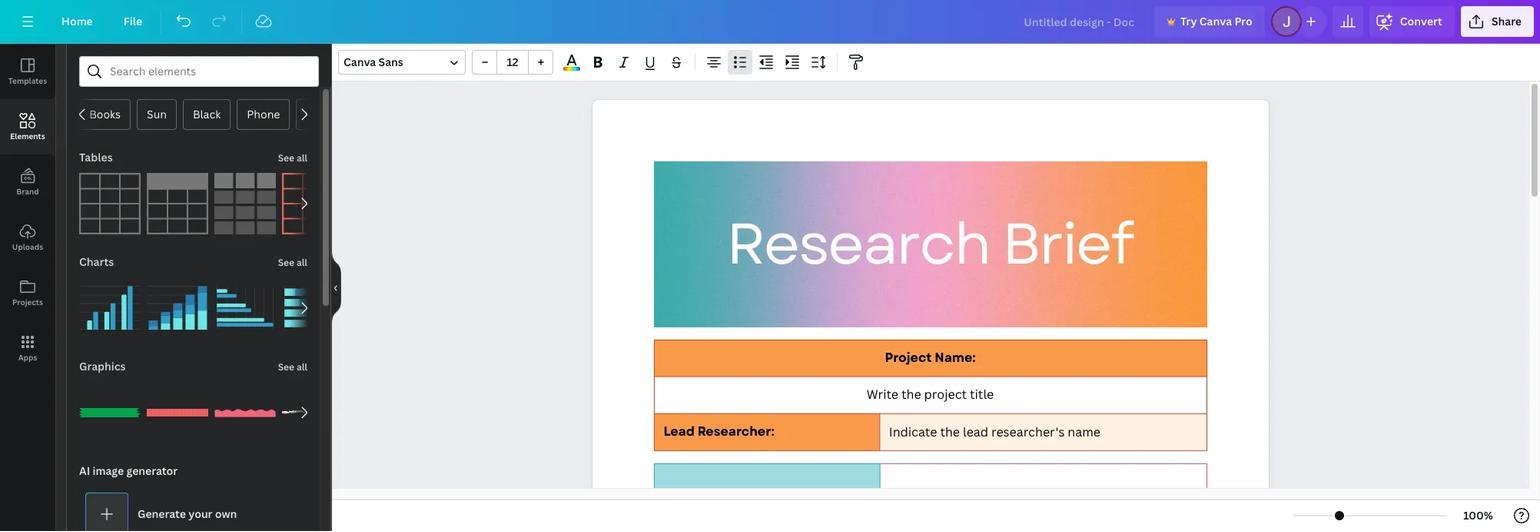 Task type: locate. For each thing, give the bounding box(es) containing it.
see left the hide image
[[278, 256, 295, 269]]

wanted posters
[[306, 107, 388, 121]]

torn paper banner with space for text image
[[282, 382, 344, 444]]

1 vertical spatial canva
[[344, 55, 376, 69]]

sun button
[[137, 99, 177, 130]]

tables
[[79, 150, 113, 165]]

see down phone button
[[278, 151, 295, 165]]

add this table to the canvas image
[[79, 173, 141, 234], [147, 173, 208, 234], [215, 173, 276, 234], [282, 173, 344, 234]]

canva inside 'dropdown button'
[[344, 55, 376, 69]]

2 vertical spatial see all button
[[277, 351, 309, 382]]

apps
[[18, 352, 37, 363]]

1 horizontal spatial canva
[[1200, 14, 1233, 28]]

0 vertical spatial canva
[[1200, 14, 1233, 28]]

2 vertical spatial see all
[[278, 361, 308, 374]]

all left the hide image
[[297, 256, 308, 269]]

2 see from the top
[[278, 256, 295, 269]]

posters
[[349, 107, 388, 121]]

2 see all button from the top
[[277, 247, 309, 278]]

0 vertical spatial see all
[[278, 151, 308, 165]]

phone
[[247, 107, 280, 121]]

1 see from the top
[[278, 151, 295, 165]]

3 all from the top
[[297, 361, 308, 374]]

– – number field
[[502, 55, 524, 69]]

convert button
[[1370, 6, 1455, 37]]

0 vertical spatial see
[[278, 151, 295, 165]]

easter banner image
[[147, 382, 208, 444]]

100%
[[1464, 508, 1494, 523]]

generator
[[126, 464, 178, 478]]

projects button
[[0, 265, 55, 321]]

canva sans
[[344, 55, 404, 69]]

color range image
[[564, 67, 580, 71]]

all up the torn paper banner with space for text image at the bottom left
[[297, 361, 308, 374]]

3 see all button from the top
[[277, 351, 309, 382]]

Research Brief text field
[[592, 100, 1269, 531]]

see up the torn paper banner with space for text image at the bottom left
[[278, 361, 295, 374]]

0 vertical spatial see all button
[[277, 142, 309, 173]]

graphics
[[79, 359, 126, 374]]

canva left sans on the top of page
[[344, 55, 376, 69]]

try canva pro
[[1181, 14, 1253, 28]]

3 see from the top
[[278, 361, 295, 374]]

see all up the torn paper banner with space for text image at the bottom left
[[278, 361, 308, 374]]

see for graphics
[[278, 361, 295, 374]]

see all button down phone button
[[277, 142, 309, 173]]

see all button
[[277, 142, 309, 173], [277, 247, 309, 278], [277, 351, 309, 382]]

wanted
[[306, 107, 346, 121]]

canva right try
[[1200, 14, 1233, 28]]

0 horizontal spatial canva
[[344, 55, 376, 69]]

all for charts
[[297, 256, 308, 269]]

brief
[[1002, 203, 1133, 286]]

2 vertical spatial see
[[278, 361, 295, 374]]

3 see all from the top
[[278, 361, 308, 374]]

0 vertical spatial all
[[297, 151, 308, 165]]

1 vertical spatial see all button
[[277, 247, 309, 278]]

file
[[124, 14, 142, 28]]

research brief
[[726, 203, 1133, 286]]

group
[[472, 50, 554, 75], [79, 268, 141, 339], [147, 268, 208, 339], [215, 268, 276, 339], [282, 278, 344, 339], [79, 373, 141, 444], [147, 382, 208, 444], [215, 382, 276, 444], [282, 382, 344, 444]]

see all for graphics
[[278, 361, 308, 374]]

see all button left the hide image
[[277, 247, 309, 278]]

see all left the hide image
[[278, 256, 308, 269]]

1 all from the top
[[297, 151, 308, 165]]

black button
[[183, 99, 231, 130]]

2 vertical spatial all
[[297, 361, 308, 374]]

canva inside button
[[1200, 14, 1233, 28]]

Design title text field
[[1012, 6, 1149, 37]]

brand
[[16, 186, 39, 197]]

1 see all button from the top
[[277, 142, 309, 173]]

tables button
[[78, 142, 114, 173]]

1 see all from the top
[[278, 151, 308, 165]]

1 vertical spatial all
[[297, 256, 308, 269]]

canva sans button
[[338, 50, 466, 75]]

canva
[[1200, 14, 1233, 28], [344, 55, 376, 69]]

see all for tables
[[278, 151, 308, 165]]

ai
[[79, 464, 90, 478]]

your
[[189, 507, 213, 521]]

all
[[297, 151, 308, 165], [297, 256, 308, 269], [297, 361, 308, 374]]

see all button right playful decorative wavy banner 'image' on the bottom
[[277, 351, 309, 382]]

1 vertical spatial see
[[278, 256, 295, 269]]

books button
[[79, 99, 131, 130]]

phone button
[[237, 99, 290, 130]]

see all
[[278, 151, 308, 165], [278, 256, 308, 269], [278, 361, 308, 374]]

2 see all from the top
[[278, 256, 308, 269]]

see for tables
[[278, 151, 295, 165]]

2 all from the top
[[297, 256, 308, 269]]

wanted posters button
[[296, 99, 398, 130]]

1 vertical spatial see all
[[278, 256, 308, 269]]

generate your own
[[138, 507, 237, 521]]

see all for charts
[[278, 256, 308, 269]]

see
[[278, 151, 295, 165], [278, 256, 295, 269], [278, 361, 295, 374]]

see all down phone button
[[278, 151, 308, 165]]

all down wanted
[[297, 151, 308, 165]]

brand button
[[0, 155, 55, 210]]



Task type: vqa. For each thing, say whether or not it's contained in the screenshot.
first all from the bottom of the page
yes



Task type: describe. For each thing, give the bounding box(es) containing it.
apps button
[[0, 321, 55, 376]]

generate
[[138, 507, 186, 521]]

templates
[[8, 75, 47, 86]]

see all button for charts
[[277, 247, 309, 278]]

playful decorative ribbon banner image
[[79, 382, 141, 444]]

convert
[[1401, 14, 1443, 28]]

own
[[215, 507, 237, 521]]

charts button
[[78, 247, 116, 278]]

see all button for graphics
[[277, 351, 309, 382]]

share button
[[1461, 6, 1535, 37]]

try canva pro button
[[1155, 6, 1265, 37]]

playful decorative wavy banner image
[[215, 382, 276, 444]]

share
[[1492, 14, 1522, 28]]

sun
[[147, 107, 167, 121]]

charts
[[79, 254, 114, 269]]

3 add this table to the canvas image from the left
[[215, 173, 276, 234]]

image
[[93, 464, 124, 478]]

black
[[193, 107, 221, 121]]

2 add this table to the canvas image from the left
[[147, 173, 208, 234]]

4 add this table to the canvas image from the left
[[282, 173, 344, 234]]

Search elements search field
[[110, 57, 288, 86]]

pro
[[1235, 14, 1253, 28]]

all for graphics
[[297, 361, 308, 374]]

see for charts
[[278, 256, 295, 269]]

side panel tab list
[[0, 44, 55, 376]]

hide image
[[331, 251, 341, 324]]

elements
[[10, 131, 45, 141]]

elements button
[[0, 99, 55, 155]]

1 add this table to the canvas image from the left
[[79, 173, 141, 234]]

100% button
[[1454, 504, 1504, 528]]

templates button
[[0, 44, 55, 99]]

all for tables
[[297, 151, 308, 165]]

projects
[[12, 297, 43, 308]]

try
[[1181, 14, 1197, 28]]

home link
[[49, 6, 105, 37]]

home
[[62, 14, 93, 28]]

uploads
[[12, 241, 43, 252]]

main menu bar
[[0, 0, 1541, 44]]

sans
[[379, 55, 404, 69]]

graphics button
[[78, 351, 127, 382]]

books
[[89, 107, 121, 121]]

see all button for tables
[[277, 142, 309, 173]]

research
[[726, 203, 990, 286]]

uploads button
[[0, 210, 55, 265]]

file button
[[111, 6, 155, 37]]

ai image generator
[[79, 464, 178, 478]]



